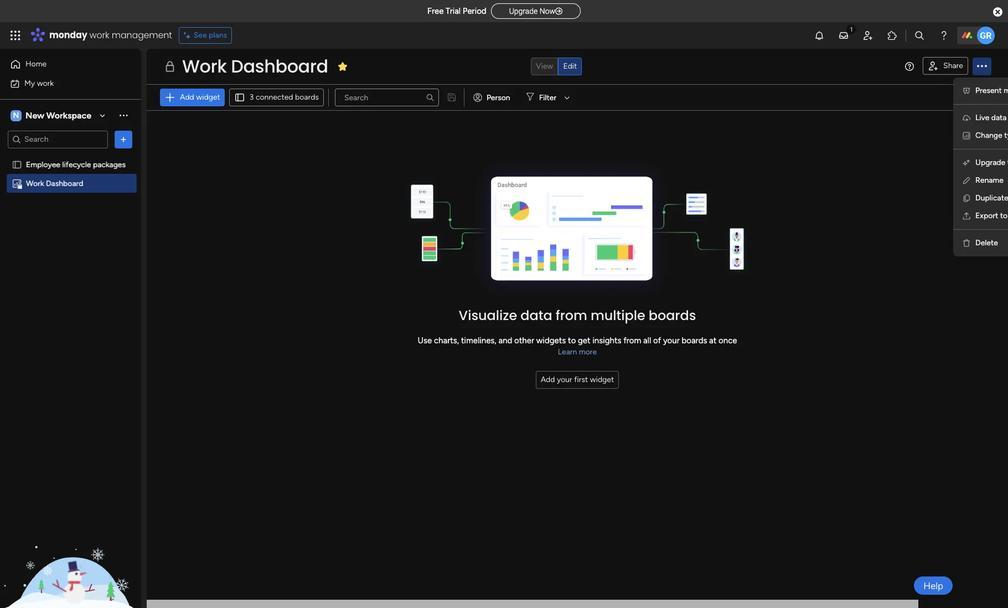 Task type: describe. For each thing, give the bounding box(es) containing it.
1 vertical spatial dashboard
[[46, 179, 83, 188]]

remove from favorites image
[[337, 61, 348, 72]]

visualize data from multiple boards element
[[147, 111, 1009, 389]]

arrow down image
[[561, 91, 574, 104]]

plans
[[209, 30, 227, 40]]

trial
[[446, 6, 461, 16]]

work dashboard inside banner
[[182, 54, 328, 79]]

visualize data from multiple boards
[[459, 306, 696, 324]]

data for live
[[992, 113, 1007, 122]]

new workspace
[[25, 110, 91, 120]]

m
[[1004, 86, 1009, 95]]

t
[[1008, 158, 1009, 167]]

learn more link
[[558, 347, 597, 358]]

upgrade now link
[[491, 3, 581, 19]]

dashboard inside banner
[[231, 54, 328, 79]]

3 connected boards
[[250, 92, 319, 102]]

now
[[540, 7, 556, 16]]

duplicate image
[[963, 194, 972, 203]]

lottie animation image
[[0, 496, 141, 608]]

see plans
[[194, 30, 227, 40]]

help image
[[939, 30, 950, 41]]

edit
[[564, 61, 577, 71]]

home
[[25, 59, 47, 69]]

lottie animation element
[[0, 496, 141, 608]]

to inside use charts, timelines, and other widgets to get insights from all of your boards at once learn more
[[568, 336, 576, 346]]

timelines,
[[461, 336, 497, 346]]

present
[[976, 86, 1002, 95]]

work for my
[[37, 78, 54, 88]]

add for add your first widget
[[541, 375, 555, 385]]

change
[[976, 131, 1003, 140]]

present mode image
[[963, 86, 972, 95]]

duplicate
[[976, 193, 1009, 203]]

boards inside use charts, timelines, and other widgets to get insights from all of your boards at once learn more
[[682, 336, 708, 346]]

upgrade for upgrade t
[[976, 158, 1006, 167]]

monday
[[49, 29, 87, 42]]

0 vertical spatial private dashboard image
[[163, 60, 177, 73]]

widgets
[[537, 336, 566, 346]]

other
[[515, 336, 534, 346]]

workspace
[[46, 110, 91, 120]]

options image
[[118, 134, 129, 145]]

boards inside "popup button"
[[295, 92, 319, 102]]

n
[[13, 110, 19, 120]]

my work
[[24, 78, 54, 88]]

0 horizontal spatial from
[[556, 306, 588, 324]]

add for add widget
[[180, 92, 194, 102]]

of
[[654, 336, 661, 346]]

employee lifecycle packages
[[26, 160, 126, 169]]

your inside use charts, timelines, and other widgets to get insights from all of your boards at once learn more
[[663, 336, 680, 346]]

ty
[[1005, 131, 1009, 140]]

export to pdf image
[[963, 212, 972, 220]]

data for visualize
[[521, 306, 553, 324]]

invite members image
[[863, 30, 874, 41]]

once
[[719, 336, 737, 346]]

more options image
[[978, 61, 988, 71]]

home button
[[7, 55, 119, 73]]

Filter dashboard by text search field
[[335, 89, 439, 106]]

select product image
[[10, 30, 21, 41]]

upgrade now
[[509, 7, 556, 16]]

share
[[944, 61, 964, 70]]

use charts, timelines, and other widgets to get insights from all of your boards at once learn more
[[418, 336, 737, 357]]

and
[[499, 336, 512, 346]]

display modes group
[[531, 58, 582, 75]]

service icon image
[[963, 114, 972, 122]]

upgrade to new dashboard engine image
[[963, 158, 972, 167]]

insights
[[593, 336, 622, 346]]

live
[[976, 113, 990, 122]]

multiple
[[591, 306, 646, 324]]

dapulse rightstroke image
[[556, 7, 563, 16]]

help
[[924, 580, 944, 591]]

period
[[463, 6, 487, 16]]

person button
[[469, 89, 517, 106]]

charts,
[[434, 336, 459, 346]]

search everything image
[[914, 30, 926, 41]]

get
[[578, 336, 591, 346]]

upgrade for upgrade now
[[509, 7, 538, 16]]

work inside banner
[[182, 54, 227, 79]]

add widget
[[180, 92, 220, 102]]

share button
[[923, 57, 969, 75]]

use
[[418, 336, 432, 346]]

work dashboard banner
[[147, 49, 1009, 111]]



Task type: locate. For each thing, give the bounding box(es) containing it.
boards
[[295, 92, 319, 102], [649, 306, 696, 324], [682, 336, 708, 346]]

1 vertical spatial work
[[26, 179, 44, 188]]

1 horizontal spatial private dashboard image
[[163, 60, 177, 73]]

boards right the connected
[[295, 92, 319, 102]]

greg robinson image
[[978, 27, 995, 44]]

Search in workspace field
[[23, 133, 92, 146]]

0 vertical spatial boards
[[295, 92, 319, 102]]

1 image
[[847, 23, 857, 35]]

add inside popup button
[[180, 92, 194, 102]]

1 vertical spatial to
[[568, 336, 576, 346]]

notifications image
[[814, 30, 825, 41]]

1 horizontal spatial to
[[1001, 211, 1008, 220]]

0 vertical spatial work dashboard
[[182, 54, 328, 79]]

person
[[487, 93, 510, 102]]

work
[[182, 54, 227, 79], [26, 179, 44, 188]]

view button
[[531, 58, 559, 75]]

more
[[579, 347, 597, 357]]

1 horizontal spatial your
[[663, 336, 680, 346]]

change ty
[[976, 131, 1009, 140]]

to
[[1001, 211, 1008, 220], [568, 336, 576, 346]]

0 horizontal spatial widget
[[196, 92, 220, 102]]

1 horizontal spatial work
[[89, 29, 109, 42]]

3
[[250, 92, 254, 102]]

upgrade t
[[976, 158, 1009, 167]]

work down see plans button
[[182, 54, 227, 79]]

free
[[428, 6, 444, 16]]

upgrade left now
[[509, 7, 538, 16]]

3 connected boards button
[[229, 89, 324, 106]]

data
[[992, 113, 1007, 122], [521, 306, 553, 324]]

1 vertical spatial work
[[37, 78, 54, 88]]

from inside use charts, timelines, and other widgets to get insights from all of your boards at once learn more
[[624, 336, 642, 346]]

at
[[710, 336, 717, 346]]

change type to main image
[[963, 131, 972, 140]]

public board image
[[12, 159, 22, 170]]

visualize
[[459, 306, 517, 324]]

0 vertical spatial upgrade
[[509, 7, 538, 16]]

work dashboard
[[182, 54, 328, 79], [26, 179, 83, 188]]

1 horizontal spatial widget
[[590, 375, 614, 385]]

none search field inside work dashboard banner
[[335, 89, 439, 106]]

menu
[[954, 78, 1009, 256]]

add your first widget
[[541, 375, 614, 385]]

export
[[976, 211, 999, 220]]

widget left 3
[[196, 92, 220, 102]]

work dashboard down employee
[[26, 179, 83, 188]]

1 vertical spatial boards
[[649, 306, 696, 324]]

from
[[556, 306, 588, 324], [624, 336, 642, 346]]

your inside button
[[557, 375, 573, 385]]

private dashboard image up add widget popup button
[[163, 60, 177, 73]]

0 horizontal spatial dashboard
[[46, 179, 83, 188]]

widget
[[196, 92, 220, 102], [590, 375, 614, 385]]

your right "of"
[[663, 336, 680, 346]]

edit button
[[559, 58, 582, 75]]

list box containing employee lifecycle packages
[[0, 153, 141, 342]]

list box
[[0, 153, 141, 342]]

0 horizontal spatial work dashboard
[[26, 179, 83, 188]]

your
[[663, 336, 680, 346], [557, 375, 573, 385]]

to left get
[[568, 336, 576, 346]]

work dashboard up 3
[[182, 54, 328, 79]]

0 horizontal spatial data
[[521, 306, 553, 324]]

0 horizontal spatial add
[[180, 92, 194, 102]]

1 vertical spatial private dashboard image
[[12, 178, 22, 189]]

widget inside popup button
[[196, 92, 220, 102]]

upgrade
[[509, 7, 538, 16], [976, 158, 1006, 167]]

dapulse close image
[[994, 7, 1003, 18]]

rename image
[[963, 176, 972, 185]]

1 horizontal spatial dashboard
[[231, 54, 328, 79]]

Work Dashboard field
[[179, 54, 331, 79]]

see plans button
[[179, 27, 232, 44]]

all
[[644, 336, 652, 346]]

boards left at
[[682, 336, 708, 346]]

data up other
[[521, 306, 553, 324]]

connected
[[256, 92, 293, 102]]

work inside 'button'
[[37, 78, 54, 88]]

work for monday
[[89, 29, 109, 42]]

work down employee
[[26, 179, 44, 188]]

workspace options image
[[118, 110, 129, 121]]

option
[[0, 155, 141, 157]]

0 vertical spatial to
[[1001, 211, 1008, 220]]

private dashboard image inside list box
[[12, 178, 22, 189]]

2 vertical spatial boards
[[682, 336, 708, 346]]

0 vertical spatial data
[[992, 113, 1007, 122]]

0 vertical spatial your
[[663, 336, 680, 346]]

0 horizontal spatial private dashboard image
[[12, 178, 22, 189]]

first
[[575, 375, 588, 385]]

menu containing present m
[[954, 78, 1009, 256]]

new
[[25, 110, 44, 120]]

menu image
[[906, 62, 914, 71]]

delete image
[[963, 239, 972, 248]]

1 vertical spatial work dashboard
[[26, 179, 83, 188]]

1 horizontal spatial upgrade
[[976, 158, 1006, 167]]

1 horizontal spatial add
[[541, 375, 555, 385]]

0 horizontal spatial to
[[568, 336, 576, 346]]

management
[[112, 29, 172, 42]]

0 horizontal spatial work
[[26, 179, 44, 188]]

add widget button
[[160, 89, 225, 106]]

monday work management
[[49, 29, 172, 42]]

from left all
[[624, 336, 642, 346]]

widget right first
[[590, 375, 614, 385]]

private dashboard image
[[163, 60, 177, 73], [12, 178, 22, 189]]

1 horizontal spatial work dashboard
[[182, 54, 328, 79]]

add inside button
[[541, 375, 555, 385]]

private dashboard image down public board "icon"
[[12, 178, 22, 189]]

boards up "of"
[[649, 306, 696, 324]]

dashboard up 3 connected boards
[[231, 54, 328, 79]]

0 vertical spatial work
[[182, 54, 227, 79]]

employee
[[26, 160, 60, 169]]

1 vertical spatial add
[[541, 375, 555, 385]]

0 vertical spatial work
[[89, 29, 109, 42]]

delete
[[976, 238, 999, 248]]

my work button
[[7, 74, 119, 92]]

workspace selection element
[[11, 109, 93, 122]]

1 vertical spatial your
[[557, 375, 573, 385]]

from up get
[[556, 306, 588, 324]]

help button
[[915, 577, 953, 595]]

my
[[24, 78, 35, 88]]

1 vertical spatial widget
[[590, 375, 614, 385]]

widget inside button
[[590, 375, 614, 385]]

dashboard
[[231, 54, 328, 79], [46, 179, 83, 188]]

work right my
[[37, 78, 54, 88]]

rename
[[976, 176, 1004, 185]]

work right the monday
[[89, 29, 109, 42]]

1 vertical spatial data
[[521, 306, 553, 324]]

your left first
[[557, 375, 573, 385]]

0 vertical spatial from
[[556, 306, 588, 324]]

1 horizontal spatial work
[[182, 54, 227, 79]]

dashboard down 'employee lifecycle packages'
[[46, 179, 83, 188]]

live data
[[976, 113, 1007, 122]]

to right export
[[1001, 211, 1008, 220]]

0 vertical spatial add
[[180, 92, 194, 102]]

present m
[[976, 86, 1009, 95]]

1 vertical spatial upgrade
[[976, 158, 1006, 167]]

filter button
[[522, 89, 574, 106]]

filter
[[539, 93, 557, 102]]

data inside menu
[[992, 113, 1007, 122]]

packages
[[93, 160, 126, 169]]

lifecycle
[[62, 160, 91, 169]]

None search field
[[335, 89, 439, 106]]

view
[[536, 61, 554, 71]]

1 horizontal spatial from
[[624, 336, 642, 346]]

1 horizontal spatial data
[[992, 113, 1007, 122]]

workspace image
[[11, 109, 22, 122]]

inbox image
[[839, 30, 850, 41]]

see
[[194, 30, 207, 40]]

learn
[[558, 347, 577, 357]]

add
[[180, 92, 194, 102], [541, 375, 555, 385]]

apps image
[[887, 30, 898, 41]]

0 vertical spatial widget
[[196, 92, 220, 102]]

1 vertical spatial from
[[624, 336, 642, 346]]

0 horizontal spatial work
[[37, 78, 54, 88]]

export to 
[[976, 211, 1009, 220]]

0 horizontal spatial upgrade
[[509, 7, 538, 16]]

0 vertical spatial dashboard
[[231, 54, 328, 79]]

0 horizontal spatial your
[[557, 375, 573, 385]]

data right live
[[992, 113, 1007, 122]]

upgrade left t
[[976, 158, 1006, 167]]

work
[[89, 29, 109, 42], [37, 78, 54, 88]]

add your first widget button
[[536, 371, 619, 389]]

free trial period
[[428, 6, 487, 16]]

search image
[[426, 93, 435, 102]]



Task type: vqa. For each thing, say whether or not it's contained in the screenshot.
MORE OPTIONS icon
yes



